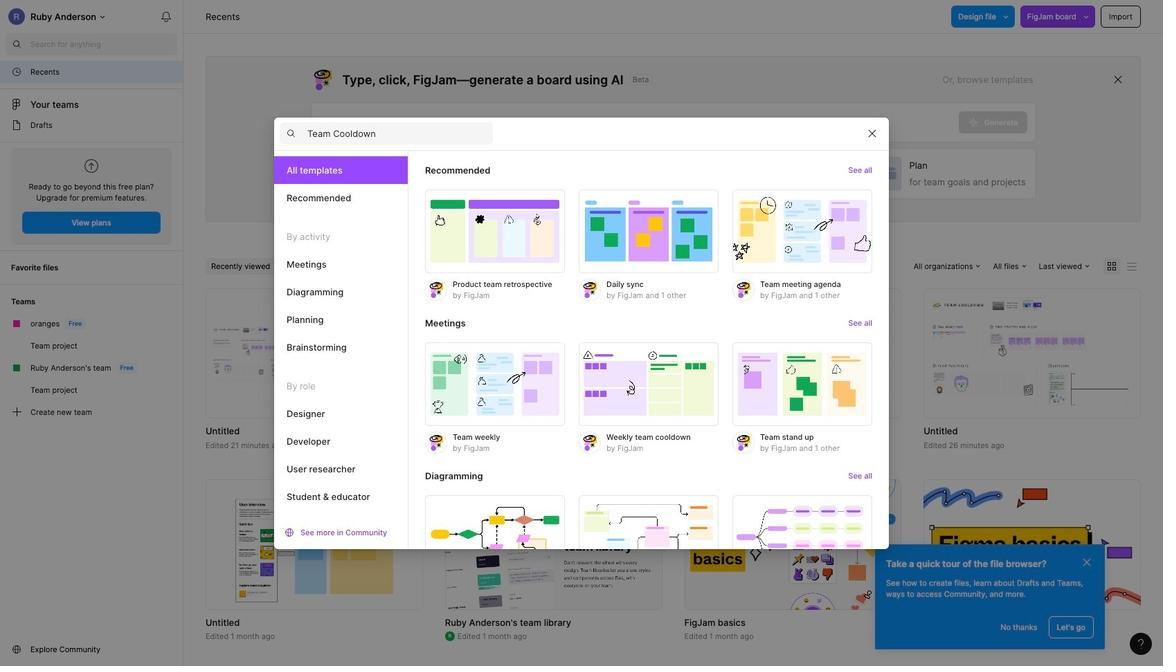 Task type: locate. For each thing, give the bounding box(es) containing it.
mindmap image
[[732, 496, 872, 580]]

uml diagram image
[[579, 496, 719, 580]]

page 16 image
[[11, 120, 22, 131]]

file thumbnail image
[[452, 298, 655, 410], [691, 298, 895, 410], [931, 298, 1134, 410], [213, 326, 416, 382], [445, 480, 662, 610], [684, 480, 902, 610], [924, 480, 1141, 610], [236, 487, 393, 603]]

team meeting agenda image
[[732, 189, 872, 273]]

diagram basics image
[[425, 496, 565, 580]]

bell 32 image
[[155, 6, 177, 28]]

Ex: A weekly team meeting, starting with an ice breaker field
[[311, 103, 959, 142]]

weekly team cooldown image
[[579, 342, 719, 426]]

product team retrospective image
[[425, 189, 565, 273]]

dialog
[[274, 117, 889, 607]]

Search templates text field
[[307, 125, 493, 142]]



Task type: vqa. For each thing, say whether or not it's contained in the screenshot.
"File name" text box
no



Task type: describe. For each thing, give the bounding box(es) containing it.
community 16 image
[[11, 645, 22, 656]]

search 32 image
[[6, 33, 28, 55]]

recent 16 image
[[11, 66, 22, 78]]

daily sync image
[[579, 189, 719, 273]]

Search for anything text field
[[30, 39, 177, 50]]

team weekly image
[[425, 342, 565, 426]]

team stand up image
[[732, 342, 872, 426]]



